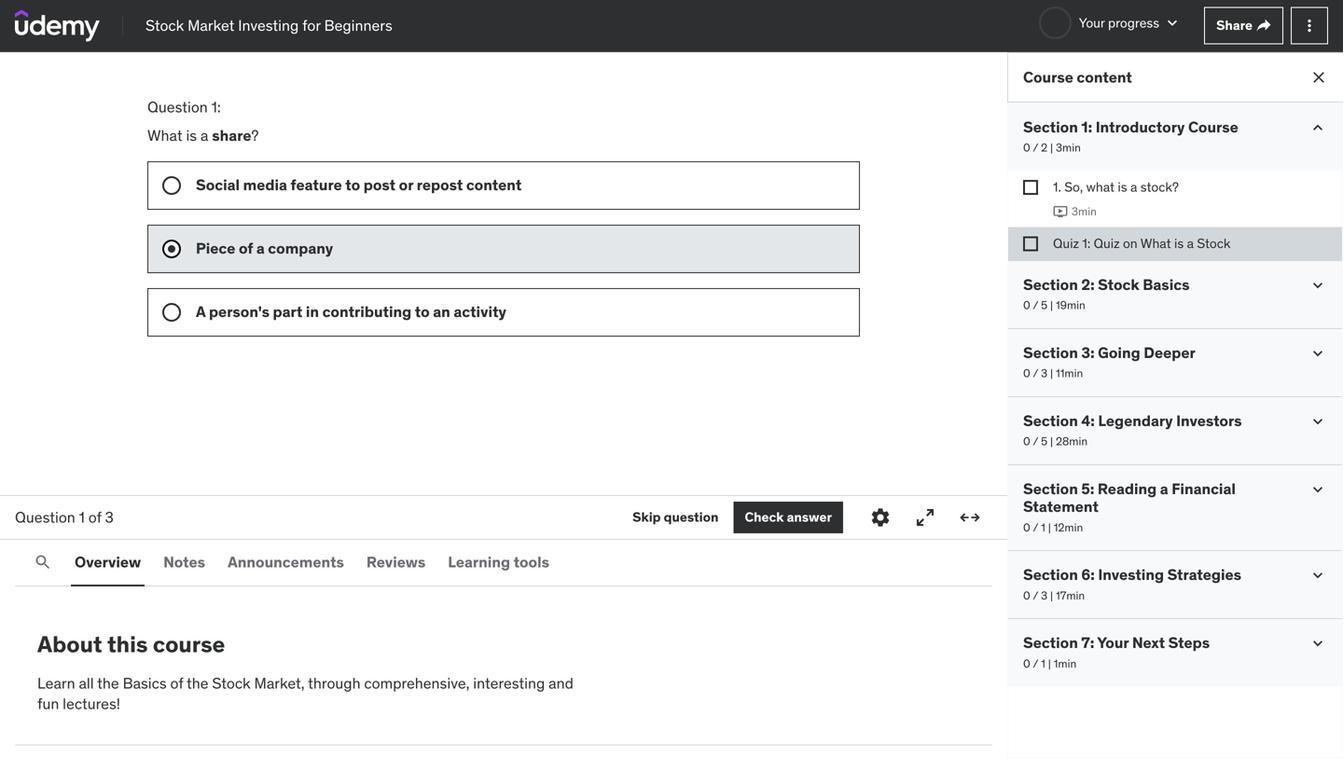 Task type: describe. For each thing, give the bounding box(es) containing it.
content inside sidebar 'element'
[[1077, 68, 1133, 87]]

overview button
[[71, 540, 145, 585]]

0 for section 6: investing strategies
[[1024, 589, 1031, 603]]

section 3: going deeper button
[[1024, 343, 1196, 363]]

a inside question 1: what is a s hare ?
[[201, 126, 208, 145]]

post
[[364, 175, 396, 194]]

for
[[302, 16, 321, 35]]

| for section 2: stock basics
[[1051, 298, 1054, 313]]

small image for section 1: introductory course
[[1309, 119, 1328, 137]]

3:
[[1082, 343, 1095, 363]]

stock left market
[[146, 16, 184, 35]]

11min
[[1056, 366, 1084, 381]]

section for section 7: your next steps
[[1024, 634, 1079, 653]]

stock inside section 2: stock basics 0 / 5 | 19min
[[1099, 275, 1140, 294]]

feature
[[291, 175, 342, 194]]

of inside learn all the basics of the stock market, through comprehensive, interesting and fun lectures!
[[170, 674, 183, 693]]

3 for section 3: going deeper
[[1042, 366, 1048, 381]]

what inside question 1: what is a s hare ?
[[147, 126, 183, 145]]

1 vertical spatial xsmall image
[[1024, 236, 1039, 251]]

small image for section 3: going deeper
[[1309, 344, 1328, 363]]

| for section 6: investing strategies
[[1051, 589, 1054, 603]]

through
[[308, 674, 361, 693]]

question 1: what is a s hare ?
[[147, 98, 262, 145]]

17min
[[1056, 589, 1085, 603]]

/ inside the section 7: your next steps 0 / 1 | 1min
[[1033, 657, 1039, 671]]

learn all the basics of the stock market, through comprehensive, interesting and fun lectures!
[[37, 674, 574, 714]]

piece of a company
[[196, 239, 333, 258]]

announcements button
[[224, 540, 348, 585]]

going
[[1099, 343, 1141, 363]]

strategies
[[1168, 566, 1242, 585]]

overview
[[75, 553, 141, 572]]

about
[[37, 631, 102, 659]]

2 quiz from the left
[[1094, 235, 1120, 252]]

0 vertical spatial to
[[346, 175, 360, 194]]

piece
[[196, 239, 236, 258]]

1 the from the left
[[97, 674, 119, 693]]

sidebar element
[[1008, 52, 1344, 759]]

19min
[[1056, 298, 1086, 313]]

section for section 3: going deeper
[[1024, 343, 1079, 363]]

section 2: stock basics button
[[1024, 275, 1190, 294]]

notes button
[[160, 540, 209, 585]]

company
[[268, 239, 333, 258]]

5 for section 2: stock basics
[[1042, 298, 1048, 313]]

course content
[[1024, 68, 1133, 87]]

| for section 3: going deeper
[[1051, 366, 1054, 381]]

1min
[[1054, 657, 1077, 671]]

0 vertical spatial course
[[1024, 68, 1074, 87]]

learning tools button
[[444, 540, 553, 585]]

social media feature to post or repost content
[[196, 175, 522, 194]]

a inside section 5: reading a financial statement 0 / 1 | 12min
[[1161, 480, 1169, 499]]

| for section 1: introductory course
[[1051, 141, 1054, 155]]

12min
[[1054, 521, 1084, 535]]

?
[[251, 126, 259, 145]]

| inside the section 7: your next steps 0 / 1 | 1min
[[1049, 657, 1052, 671]]

7:
[[1082, 634, 1095, 653]]

part
[[273, 302, 303, 321]]

answer
[[787, 509, 832, 526]]

0 horizontal spatial of
[[88, 508, 101, 527]]

course inside section 1: introductory course 0 / 2 | 3min
[[1189, 118, 1239, 137]]

1 vertical spatial 3
[[105, 508, 114, 527]]

expanded view image
[[959, 507, 982, 529]]

learning
[[448, 553, 510, 572]]

section for section 2: stock basics
[[1024, 275, 1079, 294]]

lectures!
[[63, 695, 120, 714]]

/ for section 1: introductory course
[[1033, 141, 1039, 155]]

your progress button
[[1039, 7, 1182, 39]]

1: for quiz
[[1083, 235, 1091, 252]]

stock market investing for beginners link
[[146, 15, 393, 36]]

0 inside section 5: reading a financial statement 0 / 1 | 12min
[[1024, 521, 1031, 535]]

skip
[[633, 509, 661, 526]]

1: for question
[[212, 98, 221, 117]]

comprehensive,
[[364, 674, 470, 693]]

group containing social media feature to post or repost content
[[147, 161, 860, 337]]

3 for section 6: investing strategies
[[1042, 589, 1048, 603]]

this
[[107, 631, 148, 659]]

/ for section 3: going deeper
[[1033, 366, 1039, 381]]

actions image
[[1301, 16, 1320, 35]]

/ for section 2: stock basics
[[1033, 298, 1039, 313]]

about this course
[[37, 631, 225, 659]]

what inside sidebar 'element'
[[1141, 235, 1172, 252]]

market
[[188, 16, 235, 35]]

person's
[[209, 302, 270, 321]]

reviews button
[[363, 540, 430, 585]]

of inside group
[[239, 239, 253, 258]]

basics for the
[[123, 674, 167, 693]]

your inside dropdown button
[[1080, 14, 1105, 31]]

28min
[[1056, 435, 1088, 449]]

deeper
[[1144, 343, 1196, 363]]

section for section 1: introductory course
[[1024, 118, 1079, 137]]

fun
[[37, 695, 59, 714]]

section for section 4: legendary investors
[[1024, 412, 1079, 431]]

legendary
[[1099, 412, 1174, 431]]

udemy image
[[15, 10, 100, 42]]

0 for section 4: legendary investors
[[1024, 435, 1031, 449]]

2 vertical spatial is
[[1175, 235, 1184, 252]]

learning tools
[[448, 553, 550, 572]]

share button
[[1205, 7, 1284, 44]]

2:
[[1082, 275, 1095, 294]]

section 2: stock basics 0 / 5 | 19min
[[1024, 275, 1190, 313]]

5:
[[1082, 480, 1095, 499]]

market,
[[254, 674, 305, 693]]

question
[[664, 509, 719, 526]]

1. so, what is a stock?
[[1054, 179, 1179, 195]]

share
[[1217, 17, 1253, 34]]

what
[[1087, 179, 1115, 195]]

a inside group
[[256, 239, 265, 258]]

2
[[1042, 141, 1048, 155]]

in
[[306, 302, 319, 321]]

check answer
[[745, 509, 832, 526]]

section 1: introductory course button
[[1024, 118, 1239, 137]]

stock right on
[[1198, 235, 1231, 252]]

| inside section 5: reading a financial statement 0 / 1 | 12min
[[1049, 521, 1052, 535]]

contributing
[[323, 302, 412, 321]]

1 vertical spatial to
[[415, 302, 430, 321]]

interesting
[[473, 674, 545, 693]]

section 3: going deeper 0 / 3 | 11min
[[1024, 343, 1196, 381]]

reading
[[1098, 480, 1157, 499]]

so,
[[1065, 179, 1084, 195]]

section for section 6: investing strategies
[[1024, 566, 1079, 585]]

stock market investing for beginners
[[146, 16, 393, 35]]



Task type: vqa. For each thing, say whether or not it's contained in the screenshot.


Task type: locate. For each thing, give the bounding box(es) containing it.
3 left 17min
[[1042, 589, 1048, 603]]

is inside question 1: what is a s hare ?
[[186, 126, 197, 145]]

| right 2
[[1051, 141, 1054, 155]]

1.
[[1054, 179, 1062, 195]]

2 0 from the top
[[1024, 298, 1031, 313]]

section up 11min
[[1024, 343, 1079, 363]]

0 horizontal spatial quiz
[[1054, 235, 1080, 252]]

3 / from the top
[[1033, 366, 1039, 381]]

steps
[[1169, 634, 1210, 653]]

5 0 from the top
[[1024, 521, 1031, 535]]

5 section from the top
[[1024, 480, 1079, 499]]

repost
[[417, 175, 463, 194]]

0 horizontal spatial basics
[[123, 674, 167, 693]]

0 horizontal spatial content
[[466, 175, 522, 194]]

skip question button
[[633, 502, 719, 534]]

1: down course content
[[1082, 118, 1093, 137]]

what left 's' on the top
[[147, 126, 183, 145]]

1:
[[212, 98, 221, 117], [1082, 118, 1093, 137], [1083, 235, 1091, 252]]

section 4: legendary investors button
[[1024, 412, 1243, 431]]

fullscreen image
[[915, 507, 937, 529]]

5 / from the top
[[1033, 521, 1039, 535]]

question for question 1: what is a s hare ?
[[147, 98, 208, 117]]

1 / from the top
[[1033, 141, 1039, 155]]

content
[[1077, 68, 1133, 87], [466, 175, 522, 194]]

3min right play so, what is a stock? image
[[1072, 204, 1097, 219]]

0 inside section 3: going deeper 0 / 3 | 11min
[[1024, 366, 1031, 381]]

what right on
[[1141, 235, 1172, 252]]

/ inside section 4: legendary investors 0 / 5 | 28min
[[1033, 435, 1039, 449]]

0 horizontal spatial to
[[346, 175, 360, 194]]

section 7: your next steps button
[[1024, 634, 1210, 653]]

an
[[433, 302, 451, 321]]

of down course
[[170, 674, 183, 693]]

3 0 from the top
[[1024, 366, 1031, 381]]

content right repost
[[466, 175, 522, 194]]

4 section from the top
[[1024, 412, 1079, 431]]

or
[[399, 175, 414, 194]]

| inside section 3: going deeper 0 / 3 | 11min
[[1051, 366, 1054, 381]]

stock left market,
[[212, 674, 251, 693]]

/ for section 6: investing strategies
[[1033, 589, 1039, 603]]

1 up overview
[[79, 508, 85, 527]]

quiz left on
[[1094, 235, 1120, 252]]

your
[[1080, 14, 1105, 31], [1098, 634, 1129, 653]]

5 inside section 2: stock basics 0 / 5 | 19min
[[1042, 298, 1048, 313]]

5 left 28min
[[1042, 435, 1048, 449]]

learn
[[37, 674, 75, 693]]

0 left 11min
[[1024, 366, 1031, 381]]

/ inside section 5: reading a financial statement 0 / 1 | 12min
[[1033, 521, 1039, 535]]

section 7: your next steps 0 / 1 | 1min
[[1024, 634, 1210, 671]]

2 the from the left
[[187, 674, 209, 693]]

3min inside section 1: introductory course 0 / 2 | 3min
[[1056, 141, 1081, 155]]

group
[[147, 161, 860, 337]]

0 vertical spatial what
[[147, 126, 183, 145]]

section 5: reading a financial statement 0 / 1 | 12min
[[1024, 480, 1236, 535]]

quiz
[[1054, 235, 1080, 252], [1094, 235, 1120, 252]]

1 horizontal spatial basics
[[1143, 275, 1190, 294]]

xsmall image down xsmall icon
[[1024, 236, 1039, 251]]

hare
[[220, 126, 251, 145]]

section 5: reading a financial statement button
[[1024, 480, 1294, 517]]

on
[[1124, 235, 1138, 252]]

a
[[196, 302, 206, 321]]

to
[[346, 175, 360, 194], [415, 302, 430, 321]]

0 vertical spatial 1:
[[212, 98, 221, 117]]

introductory
[[1096, 118, 1186, 137]]

settings image
[[870, 507, 892, 529]]

section inside section 6: investing strategies 0 / 3 | 17min
[[1024, 566, 1079, 585]]

section up the 1min
[[1024, 634, 1079, 653]]

play so, what is a stock? image
[[1054, 204, 1069, 219]]

question up social
[[147, 98, 208, 117]]

1 0 from the top
[[1024, 141, 1031, 155]]

question 1 of 3
[[15, 508, 114, 527]]

0 horizontal spatial course
[[1024, 68, 1074, 87]]

check
[[745, 509, 784, 526]]

0 for section 3: going deeper
[[1024, 366, 1031, 381]]

2 vertical spatial 1:
[[1083, 235, 1091, 252]]

section 6: investing strategies 0 / 3 | 17min
[[1024, 566, 1242, 603]]

1
[[79, 508, 85, 527], [1042, 521, 1046, 535], [1042, 657, 1046, 671]]

1 horizontal spatial what
[[1141, 235, 1172, 252]]

1 horizontal spatial xsmall image
[[1257, 18, 1272, 33]]

and
[[549, 674, 574, 693]]

|
[[1051, 141, 1054, 155], [1051, 298, 1054, 313], [1051, 366, 1054, 381], [1051, 435, 1054, 449], [1049, 521, 1052, 535], [1051, 589, 1054, 603], [1049, 657, 1052, 671]]

0 inside section 4: legendary investors 0 / 5 | 28min
[[1024, 435, 1031, 449]]

2 section from the top
[[1024, 275, 1079, 294]]

2 horizontal spatial is
[[1175, 235, 1184, 252]]

6:
[[1082, 566, 1095, 585]]

small image
[[1164, 14, 1182, 32], [1309, 119, 1328, 137], [1309, 276, 1328, 295], [1309, 412, 1328, 431], [1309, 481, 1328, 499], [1309, 567, 1328, 585]]

small image for section 7: your next steps
[[1309, 635, 1328, 653]]

3 left 11min
[[1042, 366, 1048, 381]]

your inside the section 7: your next steps 0 / 1 | 1min
[[1098, 634, 1129, 653]]

| left 28min
[[1051, 435, 1054, 449]]

small image for section 6: investing strategies
[[1309, 567, 1328, 585]]

1 horizontal spatial the
[[187, 674, 209, 693]]

0 left 2
[[1024, 141, 1031, 155]]

1 inside the section 7: your next steps 0 / 1 | 1min
[[1042, 657, 1046, 671]]

5 inside section 4: legendary investors 0 / 5 | 28min
[[1042, 435, 1048, 449]]

small image for section 5: reading a financial statement
[[1309, 481, 1328, 499]]

0 down statement
[[1024, 521, 1031, 535]]

0
[[1024, 141, 1031, 155], [1024, 298, 1031, 313], [1024, 366, 1031, 381], [1024, 435, 1031, 449], [1024, 521, 1031, 535], [1024, 589, 1031, 603], [1024, 657, 1031, 671]]

question
[[147, 98, 208, 117], [15, 508, 75, 527]]

investing inside section 6: investing strategies 0 / 3 | 17min
[[1099, 566, 1165, 585]]

beginners
[[324, 16, 393, 35]]

1 vertical spatial investing
[[1099, 566, 1165, 585]]

| left the 1min
[[1049, 657, 1052, 671]]

0 for section 1: introductory course
[[1024, 141, 1031, 155]]

of up overview
[[88, 508, 101, 527]]

a person's part in contributing to an activity
[[196, 302, 507, 321]]

small image for section 4: legendary investors
[[1309, 412, 1328, 431]]

section up 19min at the right of page
[[1024, 275, 1079, 294]]

is right what
[[1118, 179, 1128, 195]]

1 horizontal spatial to
[[415, 302, 430, 321]]

1 left 12min
[[1042, 521, 1046, 535]]

3
[[1042, 366, 1048, 381], [105, 508, 114, 527], [1042, 589, 1048, 603]]

0 vertical spatial investing
[[238, 16, 299, 35]]

1: up 's' on the top
[[212, 98, 221, 117]]

| left 11min
[[1051, 366, 1054, 381]]

1 vertical spatial 5
[[1042, 435, 1048, 449]]

xsmall image
[[1257, 18, 1272, 33], [1024, 236, 1039, 251]]

a left "stock?"
[[1131, 179, 1138, 195]]

basics for stock
[[1143, 275, 1190, 294]]

3 section from the top
[[1024, 343, 1079, 363]]

basics down quiz 1: quiz on what is a stock
[[1143, 275, 1190, 294]]

4 0 from the top
[[1024, 435, 1031, 449]]

1 horizontal spatial content
[[1077, 68, 1133, 87]]

/ left 28min
[[1033, 435, 1039, 449]]

0 horizontal spatial investing
[[238, 16, 299, 35]]

question inside question 1: what is a s hare ?
[[147, 98, 208, 117]]

xsmall image inside share 'button'
[[1257, 18, 1272, 33]]

is for what
[[1118, 179, 1128, 195]]

1 vertical spatial your
[[1098, 634, 1129, 653]]

0 horizontal spatial question
[[15, 508, 75, 527]]

is right on
[[1175, 235, 1184, 252]]

| left 17min
[[1051, 589, 1054, 603]]

section inside section 3: going deeper 0 / 3 | 11min
[[1024, 343, 1079, 363]]

2 vertical spatial 3
[[1042, 589, 1048, 603]]

/ left 19min at the right of page
[[1033, 298, 1039, 313]]

section up 28min
[[1024, 412, 1079, 431]]

stock inside learn all the basics of the stock market, through comprehensive, interesting and fun lectures!
[[212, 674, 251, 693]]

3min right 2
[[1056, 141, 1081, 155]]

statement
[[1024, 498, 1099, 517]]

0 vertical spatial small image
[[1309, 344, 1328, 363]]

the down course
[[187, 674, 209, 693]]

| inside section 1: introductory course 0 / 2 | 3min
[[1051, 141, 1054, 155]]

1 vertical spatial basics
[[123, 674, 167, 693]]

content down the your progress dropdown button
[[1077, 68, 1133, 87]]

tools
[[514, 553, 550, 572]]

question up search image
[[15, 508, 75, 527]]

0 vertical spatial your
[[1080, 14, 1105, 31]]

a left 's' on the top
[[201, 126, 208, 145]]

section inside section 2: stock basics 0 / 5 | 19min
[[1024, 275, 1079, 294]]

quiz 1: quiz on what is a stock
[[1054, 235, 1231, 252]]

2 small image from the top
[[1309, 635, 1328, 653]]

5
[[1042, 298, 1048, 313], [1042, 435, 1048, 449]]

2 vertical spatial of
[[170, 674, 183, 693]]

/ inside section 2: stock basics 0 / 5 | 19min
[[1033, 298, 1039, 313]]

media
[[243, 175, 287, 194]]

/ for section 4: legendary investors
[[1033, 435, 1039, 449]]

investing for for
[[238, 16, 299, 35]]

activity
[[454, 302, 507, 321]]

| left 19min at the right of page
[[1051, 298, 1054, 313]]

a right on
[[1188, 235, 1194, 252]]

your right 7:
[[1098, 634, 1129, 653]]

1 horizontal spatial is
[[1118, 179, 1128, 195]]

1 vertical spatial small image
[[1309, 635, 1328, 653]]

/ left 2
[[1033, 141, 1039, 155]]

investing
[[238, 16, 299, 35], [1099, 566, 1165, 585]]

1 5 from the top
[[1042, 298, 1048, 313]]

progress
[[1109, 14, 1160, 31]]

| left 12min
[[1049, 521, 1052, 535]]

content inside group
[[466, 175, 522, 194]]

0 inside section 2: stock basics 0 / 5 | 19min
[[1024, 298, 1031, 313]]

search image
[[34, 553, 52, 572]]

1: inside question 1: what is a s hare ?
[[212, 98, 221, 117]]

reviews
[[367, 553, 426, 572]]

investors
[[1177, 412, 1243, 431]]

1 horizontal spatial course
[[1189, 118, 1239, 137]]

basics down about this course
[[123, 674, 167, 693]]

4:
[[1082, 412, 1095, 431]]

stock?
[[1141, 179, 1179, 195]]

1 vertical spatial 3min
[[1072, 204, 1097, 219]]

a left company
[[256, 239, 265, 258]]

1 inside section 5: reading a financial statement 0 / 1 | 12min
[[1042, 521, 1046, 535]]

0 inside section 6: investing strategies 0 / 3 | 17min
[[1024, 589, 1031, 603]]

1 horizontal spatial quiz
[[1094, 235, 1120, 252]]

1 small image from the top
[[1309, 344, 1328, 363]]

small image inside the your progress dropdown button
[[1164, 14, 1182, 32]]

next
[[1133, 634, 1166, 653]]

0 left 19min at the right of page
[[1024, 298, 1031, 313]]

/ inside section 6: investing strategies 0 / 3 | 17min
[[1033, 589, 1039, 603]]

| inside section 4: legendary investors 0 / 5 | 28min
[[1051, 435, 1054, 449]]

1: for section
[[1082, 118, 1093, 137]]

0 inside the section 7: your next steps 0 / 1 | 1min
[[1024, 657, 1031, 671]]

xsmall image
[[1024, 180, 1039, 195]]

0 for section 2: stock basics
[[1024, 298, 1031, 313]]

0 inside section 1: introductory course 0 / 2 | 3min
[[1024, 141, 1031, 155]]

course up 2
[[1024, 68, 1074, 87]]

1: inside section 1: introductory course 0 / 2 | 3min
[[1082, 118, 1093, 137]]

course right "introductory"
[[1189, 118, 1239, 137]]

announcements
[[228, 553, 344, 572]]

/ down statement
[[1033, 521, 1039, 535]]

section for section 5: reading a financial statement
[[1024, 480, 1079, 499]]

0 horizontal spatial is
[[186, 126, 197, 145]]

0 left 28min
[[1024, 435, 1031, 449]]

stock right 2:
[[1099, 275, 1140, 294]]

close course content sidebar image
[[1310, 68, 1329, 87]]

your progress
[[1080, 14, 1160, 31]]

course
[[153, 631, 225, 659]]

2 5 from the top
[[1042, 435, 1048, 449]]

| for section 4: legendary investors
[[1051, 435, 1054, 449]]

skip question
[[633, 509, 719, 526]]

1 horizontal spatial investing
[[1099, 566, 1165, 585]]

section
[[1024, 118, 1079, 137], [1024, 275, 1079, 294], [1024, 343, 1079, 363], [1024, 412, 1079, 431], [1024, 480, 1079, 499], [1024, 566, 1079, 585], [1024, 634, 1079, 653]]

1 left the 1min
[[1042, 657, 1046, 671]]

6 / from the top
[[1033, 589, 1039, 603]]

basics inside section 2: stock basics 0 / 5 | 19min
[[1143, 275, 1190, 294]]

/ left the 1min
[[1033, 657, 1039, 671]]

7 section from the top
[[1024, 634, 1079, 653]]

1 section from the top
[[1024, 118, 1079, 137]]

section inside section 4: legendary investors 0 / 5 | 28min
[[1024, 412, 1079, 431]]

1 vertical spatial question
[[15, 508, 75, 527]]

section up 2
[[1024, 118, 1079, 137]]

what
[[147, 126, 183, 145], [1141, 235, 1172, 252]]

7 0 from the top
[[1024, 657, 1031, 671]]

section left 5:
[[1024, 480, 1079, 499]]

1 quiz from the left
[[1054, 235, 1080, 252]]

2 horizontal spatial of
[[239, 239, 253, 258]]

small image for section 2: stock basics
[[1309, 276, 1328, 295]]

small image
[[1309, 344, 1328, 363], [1309, 635, 1328, 653]]

6 section from the top
[[1024, 566, 1079, 585]]

s
[[212, 126, 220, 145]]

stock
[[146, 16, 184, 35], [1198, 235, 1231, 252], [1099, 275, 1140, 294], [212, 674, 251, 693]]

your left progress at the right top of page
[[1080, 14, 1105, 31]]

0 horizontal spatial the
[[97, 674, 119, 693]]

1: up 2:
[[1083, 235, 1091, 252]]

/ left 17min
[[1033, 589, 1039, 603]]

5 left 19min at the right of page
[[1042, 298, 1048, 313]]

section inside the section 7: your next steps 0 / 1 | 1min
[[1024, 634, 1079, 653]]

/ left 11min
[[1033, 366, 1039, 381]]

1 vertical spatial 1:
[[1082, 118, 1093, 137]]

3min
[[1056, 141, 1081, 155], [1072, 204, 1097, 219]]

0 left 17min
[[1024, 589, 1031, 603]]

4 / from the top
[[1033, 435, 1039, 449]]

0 vertical spatial question
[[147, 98, 208, 117]]

notes
[[163, 553, 205, 572]]

1 vertical spatial content
[[466, 175, 522, 194]]

/ inside section 3: going deeper 0 / 3 | 11min
[[1033, 366, 1039, 381]]

section 6: investing strategies button
[[1024, 566, 1242, 585]]

| inside section 2: stock basics 0 / 5 | 19min
[[1051, 298, 1054, 313]]

all
[[79, 674, 94, 693]]

investing right 6:
[[1099, 566, 1165, 585]]

| inside section 6: investing strategies 0 / 3 | 17min
[[1051, 589, 1054, 603]]

the right all
[[97, 674, 119, 693]]

section 1: introductory course 0 / 2 | 3min
[[1024, 118, 1239, 155]]

a right reading
[[1161, 480, 1169, 499]]

0 left the 1min
[[1024, 657, 1031, 671]]

0 horizontal spatial what
[[147, 126, 183, 145]]

section up 17min
[[1024, 566, 1079, 585]]

investing for strategies
[[1099, 566, 1165, 585]]

0 vertical spatial content
[[1077, 68, 1133, 87]]

1 vertical spatial what
[[1141, 235, 1172, 252]]

the
[[97, 674, 119, 693], [187, 674, 209, 693]]

0 vertical spatial 3
[[1042, 366, 1048, 381]]

0 vertical spatial is
[[186, 126, 197, 145]]

0 vertical spatial 3min
[[1056, 141, 1081, 155]]

investing left for
[[238, 16, 299, 35]]

to left an
[[415, 302, 430, 321]]

0 vertical spatial basics
[[1143, 275, 1190, 294]]

1 horizontal spatial question
[[147, 98, 208, 117]]

1 vertical spatial of
[[88, 508, 101, 527]]

0 vertical spatial 5
[[1042, 298, 1048, 313]]

is left 's' on the top
[[186, 126, 197, 145]]

financial
[[1172, 480, 1236, 499]]

/ inside section 1: introductory course 0 / 2 | 3min
[[1033, 141, 1039, 155]]

3 up overview
[[105, 508, 114, 527]]

section 4: legendary investors 0 / 5 | 28min
[[1024, 412, 1243, 449]]

is
[[186, 126, 197, 145], [1118, 179, 1128, 195], [1175, 235, 1184, 252]]

quiz down play so, what is a stock? image
[[1054, 235, 1080, 252]]

6 0 from the top
[[1024, 589, 1031, 603]]

xsmall image right share
[[1257, 18, 1272, 33]]

7 / from the top
[[1033, 657, 1039, 671]]

1 vertical spatial course
[[1189, 118, 1239, 137]]

1 horizontal spatial of
[[170, 674, 183, 693]]

is for what
[[186, 126, 197, 145]]

3 inside section 3: going deeper 0 / 3 | 11min
[[1042, 366, 1048, 381]]

basics inside learn all the basics of the stock market, through comprehensive, interesting and fun lectures!
[[123, 674, 167, 693]]

question for question 1 of 3
[[15, 508, 75, 527]]

section inside section 1: introductory course 0 / 2 | 3min
[[1024, 118, 1079, 137]]

1 vertical spatial is
[[1118, 179, 1128, 195]]

0 vertical spatial of
[[239, 239, 253, 258]]

2 / from the top
[[1033, 298, 1039, 313]]

3 inside section 6: investing strategies 0 / 3 | 17min
[[1042, 589, 1048, 603]]

0 horizontal spatial xsmall image
[[1024, 236, 1039, 251]]

of right 'piece'
[[239, 239, 253, 258]]

5 for section 4: legendary investors
[[1042, 435, 1048, 449]]

to left post
[[346, 175, 360, 194]]

section inside section 5: reading a financial statement 0 / 1 | 12min
[[1024, 480, 1079, 499]]

0 vertical spatial xsmall image
[[1257, 18, 1272, 33]]

check answer button
[[734, 502, 844, 534]]



